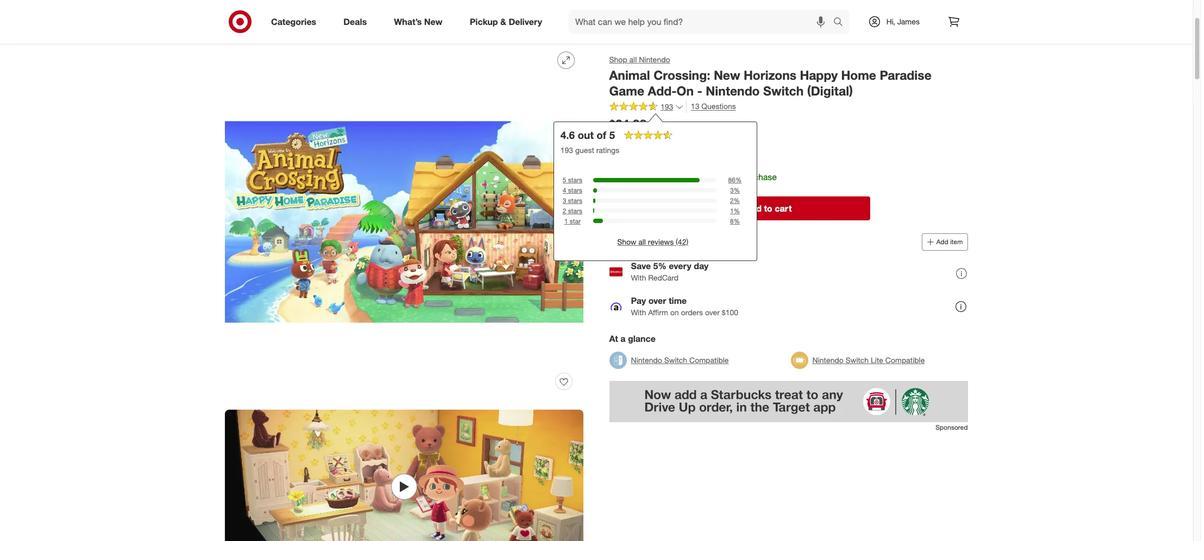 Task type: locate. For each thing, give the bounding box(es) containing it.
over
[[649, 296, 667, 307], [706, 308, 720, 318]]

purchase
[[742, 172, 778, 183]]

new inside 'link'
[[424, 16, 443, 27]]

0 vertical spatial 193
[[661, 102, 674, 111]]

1 vertical spatial 1
[[565, 217, 569, 225]]

new
[[424, 16, 443, 27], [715, 67, 741, 83]]

1 vertical spatial 2
[[563, 207, 567, 215]]

pay over time with affirm on orders over $100
[[632, 296, 739, 318]]

3 %
[[731, 187, 741, 195]]

193 down the 4.6
[[561, 146, 574, 155]]

new up questions
[[715, 67, 741, 83]]

2 down 3 stars
[[563, 207, 567, 215]]

1 games from the left
[[274, 22, 299, 31]]

/ left video
[[248, 22, 251, 31]]

&
[[501, 16, 507, 27]]

purchased
[[632, 135, 668, 144]]

1 compatible from the left
[[690, 356, 730, 365]]

1 horizontal spatial 193
[[661, 102, 674, 111]]

2 stars from the top
[[569, 187, 583, 195]]

0 vertical spatial new
[[424, 16, 443, 27]]

193
[[661, 102, 674, 111], [561, 146, 574, 155]]

2 horizontal spatial /
[[364, 22, 367, 31]]

/ right nintendo switch link
[[364, 22, 367, 31]]

/
[[248, 22, 251, 31], [301, 22, 303, 31], [364, 22, 367, 31]]

stars down 4 stars
[[569, 197, 583, 205]]

4.6 out of 5
[[561, 129, 616, 142]]

0 vertical spatial over
[[649, 296, 667, 307]]

1 stars from the top
[[569, 176, 583, 184]]

to
[[765, 203, 773, 214]]

stars up star
[[569, 207, 583, 215]]

compatible right lite
[[886, 356, 926, 365]]

stars up 3 stars
[[569, 187, 583, 195]]

link
[[651, 172, 665, 183]]

3 for 3 %
[[731, 187, 734, 195]]

2 with from the top
[[632, 308, 647, 318]]

0 horizontal spatial 1
[[565, 217, 569, 225]]

%
[[736, 176, 742, 184], [734, 187, 741, 195], [734, 197, 741, 205], [734, 207, 741, 215], [734, 217, 741, 225]]

2 for 2 stars
[[563, 207, 567, 215]]

all right shop
[[630, 55, 638, 64]]

nintendo switch link
[[305, 22, 362, 31]]

0 vertical spatial 1
[[731, 207, 734, 215]]

0 horizontal spatial add
[[746, 203, 762, 214]]

1 horizontal spatial games
[[427, 22, 452, 31]]

2 compatible from the left
[[886, 356, 926, 365]]

a
[[621, 334, 626, 344]]

stars for 4 stars
[[569, 187, 583, 195]]

animal
[[610, 67, 651, 83]]

% for 1
[[734, 207, 741, 215]]

1 vertical spatial advertisement region
[[610, 381, 969, 423]]

all right show
[[639, 237, 647, 247]]

0 horizontal spatial 5
[[563, 176, 567, 184]]

3 stars
[[563, 197, 583, 205]]

nintendo left lite
[[813, 356, 844, 365]]

nintendo right deals
[[369, 22, 400, 31]]

1 horizontal spatial 3
[[731, 187, 734, 195]]

5 up 4
[[563, 176, 567, 184]]

stars for 3 stars
[[569, 197, 583, 205]]

new inside shop all nintendo animal crossing: new horizons happy home paradise game add-on - nintendo switch (digital)
[[715, 67, 741, 83]]

0 horizontal spatial 193
[[561, 146, 574, 155]]

compatible down orders
[[690, 356, 730, 365]]

0 vertical spatial 5
[[610, 129, 616, 142]]

1 up 8
[[731, 207, 734, 215]]

0 horizontal spatial compatible
[[690, 356, 730, 365]]

add for add item
[[937, 238, 949, 246]]

1 with from the top
[[632, 274, 647, 283]]

3 / from the left
[[364, 22, 367, 31]]

with inside pay over time with affirm on orders over $100
[[632, 308, 647, 318]]

5%
[[654, 261, 667, 272]]

day
[[695, 261, 709, 272]]

/ right video games link
[[301, 22, 303, 31]]

1 horizontal spatial 5
[[610, 129, 616, 142]]

delivery
[[635, 155, 668, 166]]

all inside show all reviews (42) button
[[639, 237, 647, 247]]

add for add to cart
[[746, 203, 762, 214]]

home
[[842, 67, 877, 83]]

add inside button
[[746, 203, 762, 214]]

193 link
[[610, 101, 685, 114]]

over up affirm
[[649, 296, 667, 307]]

4 stars from the top
[[569, 207, 583, 215]]

3 stars from the top
[[569, 197, 583, 205]]

1 horizontal spatial compatible
[[886, 356, 926, 365]]

1 horizontal spatial add
[[937, 238, 949, 246]]

0 horizontal spatial new
[[424, 16, 443, 27]]

1 horizontal spatial all
[[639, 237, 647, 247]]

switch
[[339, 22, 362, 31], [402, 22, 425, 31], [764, 83, 805, 98], [665, 356, 688, 365], [847, 356, 870, 365]]

0 vertical spatial 3
[[731, 187, 734, 195]]

0 horizontal spatial 2
[[563, 207, 567, 215]]

compatible
[[690, 356, 730, 365], [886, 356, 926, 365]]

what's
[[394, 16, 422, 27]]

save
[[632, 261, 652, 272]]

show
[[618, 237, 637, 247]]

add-
[[649, 83, 677, 98]]

1 vertical spatial add
[[937, 238, 949, 246]]

2
[[731, 197, 734, 205], [563, 207, 567, 215]]

over left $100
[[706, 308, 720, 318]]

switch inside shop all nintendo animal crossing: new horizons happy home paradise game add-on - nintendo switch (digital)
[[764, 83, 805, 98]]

1 vertical spatial all
[[639, 237, 647, 247]]

1 vertical spatial over
[[706, 308, 720, 318]]

0 horizontal spatial all
[[630, 55, 638, 64]]

0 horizontal spatial /
[[248, 22, 251, 31]]

2 for 2 %
[[731, 197, 734, 205]]

with down save
[[632, 274, 647, 283]]

add left to
[[746, 203, 762, 214]]

switch inside button
[[847, 356, 870, 365]]

on
[[677, 83, 695, 98]]

0 vertical spatial add
[[746, 203, 762, 214]]

0 vertical spatial 2
[[731, 197, 734, 205]]

1 left star
[[565, 217, 569, 225]]

4 stars
[[563, 187, 583, 195]]

pay
[[632, 296, 647, 307]]

animal crossing: new horizons happy home paradise game add-on - nintendo switch (digital), 1 of 9 image
[[225, 43, 584, 402]]

target / video games / nintendo switch / nintendo switch games
[[225, 22, 452, 31]]

% up "3 %" at right
[[736, 176, 742, 184]]

1 horizontal spatial /
[[301, 22, 303, 31]]

pickup & delivery link
[[461, 10, 556, 34]]

86
[[729, 176, 736, 184]]

games right what's
[[427, 22, 452, 31]]

eligible for registries
[[632, 237, 711, 247]]

% down 2 %
[[734, 207, 741, 215]]

1 vertical spatial 3
[[563, 197, 567, 205]]

crossing:
[[654, 67, 711, 83]]

star
[[570, 217, 581, 225]]

add to cart button
[[668, 197, 871, 221]]

1 vertical spatial 193
[[561, 146, 574, 155]]

cart
[[776, 203, 793, 214]]

all inside shop all nintendo animal crossing: new horizons happy home paradise game add-on - nintendo switch (digital)
[[630, 55, 638, 64]]

% down "3 %" at right
[[734, 197, 741, 205]]

games right video
[[274, 22, 299, 31]]

% for 3
[[734, 187, 741, 195]]

nintendo switch compatible button
[[610, 349, 730, 373]]

game
[[610, 83, 645, 98]]

2 down "3 %" at right
[[731, 197, 734, 205]]

image gallery element
[[225, 43, 584, 542]]

1 horizontal spatial new
[[715, 67, 741, 83]]

add inside button
[[937, 238, 949, 246]]

$24.88
[[610, 117, 647, 132]]

video
[[253, 22, 272, 31]]

5
[[610, 129, 616, 142], [563, 176, 567, 184]]

add left item
[[937, 238, 949, 246]]

8
[[731, 217, 734, 225]]

with down pay
[[632, 308, 647, 318]]

1 / from the left
[[248, 22, 251, 31]]

all
[[630, 55, 638, 64], [639, 237, 647, 247]]

1 horizontal spatial 2
[[731, 197, 734, 205]]

nintendo left deals
[[305, 22, 337, 31]]

1 vertical spatial with
[[632, 308, 647, 318]]

stars
[[569, 176, 583, 184], [569, 187, 583, 195], [569, 197, 583, 205], [569, 207, 583, 215]]

1
[[731, 207, 734, 215], [565, 217, 569, 225]]

nintendo down glance
[[632, 356, 663, 365]]

with
[[632, 274, 647, 283], [632, 308, 647, 318]]

193 guest ratings
[[561, 146, 620, 155]]

% down 1 %
[[734, 217, 741, 225]]

0 vertical spatial all
[[630, 55, 638, 64]]

0 horizontal spatial games
[[274, 22, 299, 31]]

target
[[225, 22, 246, 31]]

new right what's
[[424, 16, 443, 27]]

193 down add-
[[661, 102, 674, 111]]

2 games from the left
[[427, 22, 452, 31]]

stars up 4 stars
[[569, 176, 583, 184]]

3 down the "86"
[[731, 187, 734, 195]]

animal crossing: new horizons happy home paradise game add-on - nintendo switch (digital), 2 of 9, play video image
[[225, 410, 584, 542]]

advertisement region
[[216, 0, 977, 10], [610, 381, 969, 423]]

1 for 1 %
[[731, 207, 734, 215]]

delivery
[[509, 16, 543, 27]]

% up 2 %
[[734, 187, 741, 195]]

sent
[[667, 172, 684, 183]]

nintendo up questions
[[707, 83, 761, 98]]

download
[[610, 172, 649, 183]]

1 horizontal spatial 1
[[731, 207, 734, 215]]

1 vertical spatial new
[[715, 67, 741, 83]]

5 right of
[[610, 129, 616, 142]]

0 horizontal spatial 3
[[563, 197, 567, 205]]

nintendo
[[305, 22, 337, 31], [369, 22, 400, 31], [640, 55, 671, 64], [707, 83, 761, 98], [632, 356, 663, 365], [813, 356, 844, 365]]

3
[[731, 187, 734, 195], [563, 197, 567, 205]]

0 vertical spatial with
[[632, 274, 647, 283]]

3 down 4
[[563, 197, 567, 205]]



Task type: vqa. For each thing, say whether or not it's contained in the screenshot.


Task type: describe. For each thing, give the bounding box(es) containing it.
happy
[[801, 67, 839, 83]]

shop
[[610, 55, 628, 64]]

after
[[721, 172, 739, 183]]

nintendo switch lite compatible
[[813, 356, 926, 365]]

stars for 5 stars
[[569, 176, 583, 184]]

4.6
[[561, 129, 575, 142]]

13
[[692, 102, 700, 111]]

8 %
[[731, 217, 741, 225]]

86 %
[[729, 176, 742, 184]]

-
[[698, 83, 703, 98]]

add item
[[937, 238, 964, 246]]

target link
[[225, 22, 246, 31]]

reviews
[[649, 237, 674, 247]]

save 5% every day with redcard
[[632, 261, 709, 283]]

at
[[610, 334, 619, 344]]

5 stars
[[563, 176, 583, 184]]

deals link
[[334, 10, 381, 34]]

email delivery
[[610, 155, 668, 166]]

what's new
[[394, 16, 443, 27]]

when
[[610, 135, 630, 144]]

nintendo switch compatible
[[632, 356, 730, 365]]

compatible inside button
[[886, 356, 926, 365]]

video games link
[[253, 22, 299, 31]]

compatible inside "button"
[[690, 356, 730, 365]]

2 %
[[731, 197, 741, 205]]

1 for 1 star
[[565, 217, 569, 225]]

0 vertical spatial advertisement region
[[216, 0, 977, 10]]

shop all nintendo animal crossing: new horizons happy home paradise game add-on - nintendo switch (digital)
[[610, 55, 932, 98]]

all for animal
[[630, 55, 638, 64]]

all for (42)
[[639, 237, 647, 247]]

with inside save 5% every day with redcard
[[632, 274, 647, 283]]

deals
[[344, 16, 367, 27]]

add to cart
[[746, 203, 793, 214]]

registries
[[675, 237, 711, 247]]

nintendo up animal
[[640, 55, 671, 64]]

james
[[898, 17, 920, 26]]

193 for 193
[[661, 102, 674, 111]]

$24.88 when purchased online
[[610, 117, 690, 144]]

% for 86
[[736, 176, 742, 184]]

lite
[[872, 356, 884, 365]]

nintendo inside button
[[813, 356, 844, 365]]

nintendo inside "button"
[[632, 356, 663, 365]]

eligible
[[632, 237, 660, 247]]

$100
[[723, 308, 739, 318]]

2 stars
[[563, 207, 583, 215]]

nintendo switch lite compatible button
[[791, 349, 926, 373]]

questions
[[702, 102, 737, 111]]

% for 8
[[734, 217, 741, 225]]

hi,
[[887, 17, 896, 26]]

show all reviews (42)
[[618, 237, 689, 247]]

(42)
[[677, 237, 689, 247]]

email
[[610, 155, 633, 166]]

at a glance
[[610, 334, 656, 344]]

by
[[686, 172, 696, 183]]

nintendo switch games link
[[369, 22, 452, 31]]

horizons
[[744, 67, 797, 83]]

ratings
[[597, 146, 620, 155]]

search
[[829, 17, 855, 28]]

paradise
[[881, 67, 932, 83]]

on
[[671, 308, 680, 318]]

categories
[[271, 16, 316, 27]]

13 questions
[[692, 102, 737, 111]]

glance
[[629, 334, 656, 344]]

item
[[951, 238, 964, 246]]

What can we help you find? suggestions appear below search field
[[569, 10, 836, 34]]

stars for 2 stars
[[569, 207, 583, 215]]

hi, james
[[887, 17, 920, 26]]

what's new link
[[385, 10, 456, 34]]

out
[[578, 129, 594, 142]]

download link sent by email after purchase
[[610, 172, 778, 183]]

pickup
[[470, 16, 498, 27]]

1 vertical spatial 5
[[563, 176, 567, 184]]

add item button
[[923, 234, 969, 251]]

every
[[670, 261, 692, 272]]

categories link
[[262, 10, 330, 34]]

online
[[670, 135, 690, 144]]

3 for 3 stars
[[563, 197, 567, 205]]

0 horizontal spatial over
[[649, 296, 667, 307]]

email
[[698, 172, 719, 183]]

redcard
[[649, 274, 679, 283]]

switch inside "button"
[[665, 356, 688, 365]]

time
[[669, 296, 688, 307]]

affirm
[[649, 308, 669, 318]]

orders
[[682, 308, 704, 318]]

1 horizontal spatial over
[[706, 308, 720, 318]]

sponsored
[[937, 424, 969, 432]]

193 for 193 guest ratings
[[561, 146, 574, 155]]

% for 2
[[734, 197, 741, 205]]

2 / from the left
[[301, 22, 303, 31]]

4
[[563, 187, 567, 195]]

for
[[662, 237, 672, 247]]

show all reviews (42) button
[[618, 237, 689, 248]]

1 star
[[565, 217, 581, 225]]

1 %
[[731, 207, 741, 215]]

guest
[[576, 146, 595, 155]]

search button
[[829, 10, 855, 36]]



